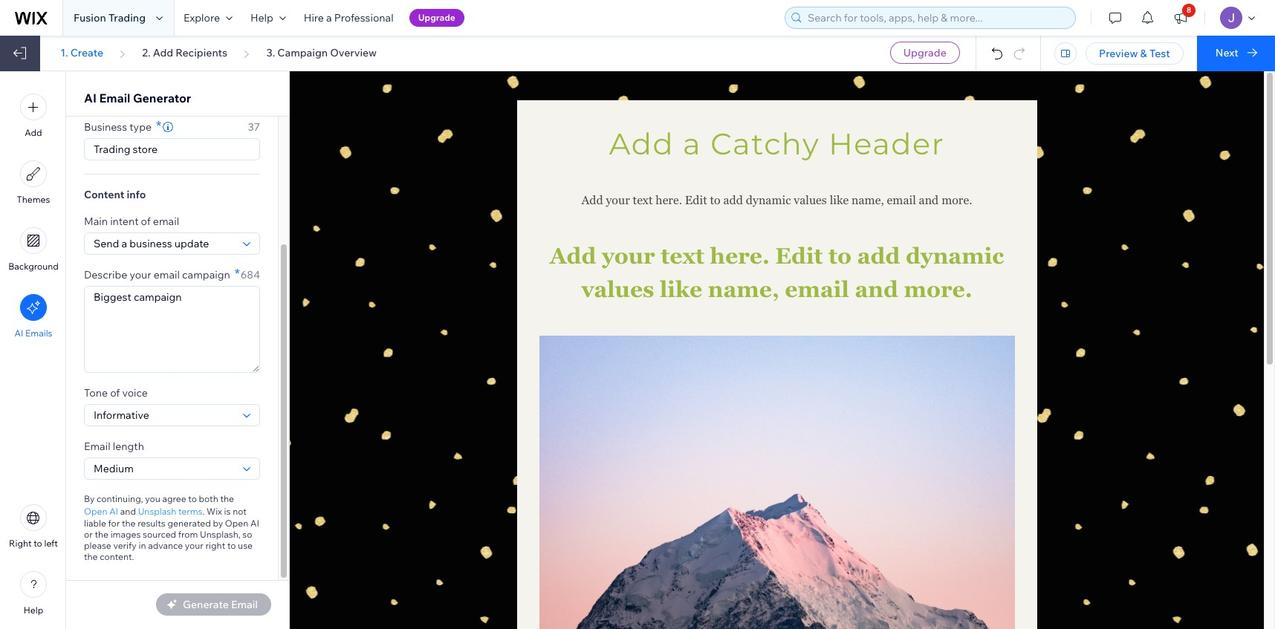 Task type: describe. For each thing, give the bounding box(es) containing it.
left
[[44, 538, 58, 549]]

content info
[[84, 188, 146, 201]]

email inside add your text here. edit to add dynamic values like name, email and more.
[[785, 277, 850, 303]]

professional
[[334, 11, 394, 25]]

right
[[9, 538, 32, 549]]

3.
[[266, 46, 275, 59]]

3. campaign overview link
[[266, 46, 377, 59]]

you
[[145, 494, 160, 505]]

open ai link
[[84, 505, 118, 518]]

unsplash,
[[200, 529, 241, 540]]

1 vertical spatial help
[[24, 605, 43, 616]]

both
[[199, 494, 218, 505]]

email inside "describe your email campaign * 684"
[[154, 268, 180, 282]]

business type *
[[84, 117, 161, 135]]

more. inside add your text here. edit to add dynamic values like name, email and more.
[[904, 277, 973, 303]]

sourced
[[143, 529, 176, 540]]

tone
[[84, 387, 108, 400]]

or
[[84, 529, 93, 540]]

0 horizontal spatial text
[[633, 193, 653, 207]]

hire a professional link
[[295, 0, 403, 36]]

to inside add your text here. edit to add dynamic values like name, email and more.
[[829, 243, 852, 269]]

from
[[178, 529, 198, 540]]

2.
[[142, 46, 151, 59]]

1 vertical spatial dynamic
[[906, 243, 1005, 269]]

1. create
[[60, 46, 103, 59]]

and inside the by continuing, you agree to both the open ai and unsplash terms
[[120, 506, 136, 517]]

37
[[248, 120, 260, 134]]

generated
[[168, 518, 211, 529]]

684
[[241, 268, 260, 282]]

not
[[233, 506, 247, 517]]

explore
[[184, 11, 220, 25]]

ai inside button
[[14, 328, 23, 339]]

0 horizontal spatial values
[[582, 277, 655, 303]]

liable
[[84, 518, 106, 529]]

your inside "describe your email campaign * 684"
[[130, 268, 151, 282]]

ai inside . wix is not liable for the results generated by open ai or the images sourced from unsplash, so please verify in advance your right to use the content.
[[251, 518, 259, 529]]

emails
[[25, 328, 52, 339]]

fusion
[[74, 11, 106, 25]]

1 vertical spatial edit
[[776, 243, 823, 269]]

in
[[139, 540, 146, 552]]

fusion trading
[[74, 11, 146, 25]]

text inside add your text here. edit to add dynamic values like name, email and more.
[[661, 243, 705, 269]]

1 vertical spatial name,
[[708, 277, 780, 303]]

Search for tools, apps, help & more... field
[[804, 7, 1071, 28]]

by continuing, you agree to both the open ai and unsplash terms
[[84, 494, 234, 517]]

preview & test button
[[1086, 42, 1184, 65]]

1 horizontal spatial help
[[251, 11, 273, 25]]

0 vertical spatial more.
[[942, 193, 973, 207]]

to inside button
[[34, 538, 42, 549]]

for
[[108, 518, 120, 529]]

so
[[243, 529, 252, 540]]

0 horizontal spatial upgrade button
[[409, 9, 465, 27]]

tone of voice
[[84, 387, 148, 400]]

is
[[224, 506, 231, 517]]

content
[[84, 188, 124, 201]]

main intent of email
[[84, 215, 179, 228]]

8 button
[[1165, 0, 1198, 36]]

add button
[[20, 94, 47, 138]]

a for professional
[[326, 11, 332, 25]]

8
[[1187, 5, 1192, 15]]

1 vertical spatial help button
[[20, 572, 47, 616]]

1.
[[60, 46, 68, 59]]

advance
[[148, 540, 183, 552]]

continuing,
[[97, 494, 143, 505]]

describe your email campaign * 684
[[84, 265, 260, 283]]

length
[[113, 440, 144, 453]]

right to left
[[9, 538, 58, 549]]

type
[[130, 120, 152, 134]]

right to left button
[[9, 505, 58, 549]]

0 vertical spatial like
[[830, 193, 849, 207]]

ai inside the by continuing, you agree to both the open ai and unsplash terms
[[109, 506, 118, 517]]

0 vertical spatial values
[[794, 193, 827, 207]]

upgrade for rightmost upgrade button
[[904, 46, 947, 59]]

overview
[[330, 46, 377, 59]]

. wix is not liable for the results generated by open ai or the images sourced from unsplash, so please verify in advance your right to use the content.
[[84, 506, 259, 563]]

unsplash
[[138, 506, 176, 517]]

your inside . wix is not liable for the results generated by open ai or the images sourced from unsplash, so please verify in advance your right to use the content.
[[185, 540, 204, 552]]

the right or
[[95, 529, 109, 540]]

0 vertical spatial email
[[99, 91, 130, 106]]

1 vertical spatial add
[[858, 243, 901, 269]]

images
[[111, 529, 141, 540]]

header
[[829, 126, 945, 162]]

use
[[238, 540, 253, 552]]

ai email generator
[[84, 91, 191, 106]]

Business type field
[[89, 139, 255, 160]]

by
[[84, 494, 95, 505]]

wix
[[207, 506, 222, 517]]

verify
[[113, 540, 137, 552]]



Task type: vqa. For each thing, say whether or not it's contained in the screenshot.
(540) on the left
no



Task type: locate. For each thing, give the bounding box(es) containing it.
ai up for
[[109, 506, 118, 517]]

a left the catchy at right top
[[683, 126, 702, 162]]

to inside . wix is not liable for the results generated by open ai or the images sourced from unsplash, so please verify in advance your right to use the content.
[[227, 540, 236, 552]]

generator
[[133, 91, 191, 106]]

0 horizontal spatial help
[[24, 605, 43, 616]]

here.
[[656, 193, 682, 207], [710, 243, 770, 269]]

catchy
[[711, 126, 820, 162]]

a
[[326, 11, 332, 25], [683, 126, 702, 162]]

email up "business type *"
[[99, 91, 130, 106]]

*
[[156, 117, 161, 135], [235, 265, 240, 283]]

0 horizontal spatial and
[[120, 506, 136, 517]]

None field
[[89, 233, 239, 254], [89, 405, 239, 426], [89, 459, 239, 480], [89, 233, 239, 254], [89, 405, 239, 426], [89, 459, 239, 480]]

upgrade button down search for tools, apps, help & more... field
[[891, 42, 960, 64]]

add inside button
[[25, 127, 42, 138]]

trading
[[108, 11, 146, 25]]

0 vertical spatial add your text here. edit to add dynamic values like name, email and more.
[[582, 193, 973, 207]]

&
[[1141, 47, 1148, 60]]

0 vertical spatial help
[[251, 11, 273, 25]]

0 vertical spatial a
[[326, 11, 332, 25]]

upgrade button right professional
[[409, 9, 465, 27]]

1 vertical spatial add your text here. edit to add dynamic values like name, email and more.
[[550, 243, 1010, 303]]

0 horizontal spatial like
[[660, 277, 703, 303]]

recipients
[[176, 46, 228, 59]]

please
[[84, 540, 111, 552]]

test
[[1150, 47, 1171, 60]]

voice
[[122, 387, 148, 400]]

here. inside add your text here. edit to add dynamic values like name, email and more.
[[710, 243, 770, 269]]

0 horizontal spatial name,
[[708, 277, 780, 303]]

right
[[206, 540, 225, 552]]

1 horizontal spatial help button
[[242, 0, 295, 36]]

of
[[141, 215, 151, 228], [110, 387, 120, 400]]

1 horizontal spatial and
[[855, 277, 899, 303]]

preview & test
[[1100, 47, 1171, 60]]

unsplash terms link
[[138, 505, 203, 518]]

2 vertical spatial and
[[120, 506, 136, 517]]

1 vertical spatial values
[[582, 277, 655, 303]]

intent
[[110, 215, 139, 228]]

like
[[830, 193, 849, 207], [660, 277, 703, 303]]

email length
[[84, 440, 144, 453]]

upgrade right professional
[[418, 12, 456, 23]]

the inside the by continuing, you agree to both the open ai and unsplash terms
[[220, 494, 234, 505]]

background button
[[8, 227, 59, 272]]

0 vertical spatial add
[[724, 193, 743, 207]]

and inside add your text here. edit to add dynamic values like name, email and more.
[[855, 277, 899, 303]]

your
[[606, 193, 630, 207], [602, 243, 656, 269], [130, 268, 151, 282], [185, 540, 204, 552]]

1 horizontal spatial here.
[[710, 243, 770, 269]]

add your text here. edit to add dynamic values like name, email and more.
[[582, 193, 973, 207], [550, 243, 1010, 303]]

values
[[794, 193, 827, 207], [582, 277, 655, 303]]

0 vertical spatial and
[[919, 193, 939, 207]]

campaign
[[278, 46, 328, 59]]

name,
[[852, 193, 884, 207], [708, 277, 780, 303]]

add
[[153, 46, 173, 59], [609, 126, 674, 162], [25, 127, 42, 138], [582, 193, 603, 207], [550, 243, 596, 269]]

terms
[[178, 506, 203, 517]]

1 horizontal spatial open
[[225, 518, 249, 529]]

1 vertical spatial a
[[683, 126, 702, 162]]

to
[[710, 193, 721, 207], [829, 243, 852, 269], [188, 494, 197, 505], [34, 538, 42, 549], [227, 540, 236, 552]]

Describe your email campaign text field
[[85, 287, 259, 372]]

1 horizontal spatial dynamic
[[906, 243, 1005, 269]]

upgrade down search for tools, apps, help & more... field
[[904, 46, 947, 59]]

by
[[213, 518, 223, 529]]

1 horizontal spatial text
[[661, 243, 705, 269]]

1 horizontal spatial *
[[235, 265, 240, 283]]

1 horizontal spatial name,
[[852, 193, 884, 207]]

email
[[99, 91, 130, 106], [84, 440, 111, 453]]

1 horizontal spatial edit
[[776, 243, 823, 269]]

next
[[1216, 46, 1239, 59]]

dynamic
[[746, 193, 791, 207], [906, 243, 1005, 269]]

ai up use
[[251, 518, 259, 529]]

help button down right to left
[[20, 572, 47, 616]]

1 vertical spatial upgrade
[[904, 46, 947, 59]]

background
[[8, 261, 59, 272]]

help up 3.
[[251, 11, 273, 25]]

1 horizontal spatial add
[[858, 243, 901, 269]]

0 horizontal spatial dynamic
[[746, 193, 791, 207]]

a for catchy
[[683, 126, 702, 162]]

email
[[887, 193, 916, 207], [153, 215, 179, 228], [154, 268, 180, 282], [785, 277, 850, 303]]

1 vertical spatial here.
[[710, 243, 770, 269]]

1 horizontal spatial upgrade
[[904, 46, 947, 59]]

0 horizontal spatial *
[[156, 117, 161, 135]]

open inside . wix is not liable for the results generated by open ai or the images sourced from unsplash, so please verify in advance your right to use the content.
[[225, 518, 249, 529]]

upgrade for the leftmost upgrade button
[[418, 12, 456, 23]]

create
[[70, 46, 103, 59]]

open down not
[[225, 518, 249, 529]]

1 vertical spatial like
[[660, 277, 703, 303]]

info
[[127, 188, 146, 201]]

upgrade button
[[409, 9, 465, 27], [891, 42, 960, 64]]

ai left 'emails'
[[14, 328, 23, 339]]

0 horizontal spatial here.
[[656, 193, 682, 207]]

themes
[[17, 194, 50, 205]]

ai emails button
[[14, 294, 52, 339]]

1 horizontal spatial upgrade button
[[891, 42, 960, 64]]

1 vertical spatial *
[[235, 265, 240, 283]]

* left 684
[[235, 265, 240, 283]]

0 vertical spatial text
[[633, 193, 653, 207]]

0 vertical spatial help button
[[242, 0, 295, 36]]

next button
[[1198, 36, 1276, 71]]

.
[[203, 506, 205, 517]]

hire a professional
[[304, 11, 394, 25]]

a right hire
[[326, 11, 332, 25]]

hire
[[304, 11, 324, 25]]

1 vertical spatial and
[[855, 277, 899, 303]]

0 vertical spatial dynamic
[[746, 193, 791, 207]]

0 horizontal spatial open
[[84, 506, 107, 517]]

main
[[84, 215, 108, 228]]

open up liable
[[84, 506, 107, 517]]

campaign
[[182, 268, 230, 282]]

1 horizontal spatial values
[[794, 193, 827, 207]]

0 vertical spatial open
[[84, 506, 107, 517]]

0 vertical spatial name,
[[852, 193, 884, 207]]

1 horizontal spatial of
[[141, 215, 151, 228]]

add a catchy header
[[609, 126, 945, 162]]

of right intent
[[141, 215, 151, 228]]

results
[[138, 518, 166, 529]]

0 horizontal spatial edit
[[685, 193, 708, 207]]

agree
[[162, 494, 186, 505]]

3. campaign overview
[[266, 46, 377, 59]]

2. add recipients link
[[142, 46, 228, 59]]

2 horizontal spatial and
[[919, 193, 939, 207]]

the down or
[[84, 552, 98, 563]]

to inside the by continuing, you agree to both the open ai and unsplash terms
[[188, 494, 197, 505]]

1 horizontal spatial a
[[683, 126, 702, 162]]

ai
[[84, 91, 97, 106], [14, 328, 23, 339], [109, 506, 118, 517], [251, 518, 259, 529]]

0 horizontal spatial a
[[326, 11, 332, 25]]

like inside add your text here. edit to add dynamic values like name, email and more.
[[660, 277, 703, 303]]

open
[[84, 506, 107, 517], [225, 518, 249, 529]]

upgrade
[[418, 12, 456, 23], [904, 46, 947, 59]]

1 vertical spatial upgrade button
[[891, 42, 960, 64]]

0 horizontal spatial add
[[724, 193, 743, 207]]

1 vertical spatial email
[[84, 440, 111, 453]]

1 vertical spatial open
[[225, 518, 249, 529]]

0 vertical spatial *
[[156, 117, 161, 135]]

open inside the by continuing, you agree to both the open ai and unsplash terms
[[84, 506, 107, 517]]

1 vertical spatial of
[[110, 387, 120, 400]]

business
[[84, 120, 127, 134]]

0 vertical spatial upgrade button
[[409, 9, 465, 27]]

text
[[633, 193, 653, 207], [661, 243, 705, 269]]

* right type
[[156, 117, 161, 135]]

email left the length
[[84, 440, 111, 453]]

help down right to left
[[24, 605, 43, 616]]

help button up 3.
[[242, 0, 295, 36]]

and
[[919, 193, 939, 207], [855, 277, 899, 303], [120, 506, 136, 517]]

themes button
[[17, 161, 50, 205]]

1 horizontal spatial like
[[830, 193, 849, 207]]

ai up business
[[84, 91, 97, 106]]

0 vertical spatial of
[[141, 215, 151, 228]]

0 horizontal spatial help button
[[20, 572, 47, 616]]

0 vertical spatial here.
[[656, 193, 682, 207]]

the right for
[[122, 518, 136, 529]]

ai emails
[[14, 328, 52, 339]]

1 vertical spatial text
[[661, 243, 705, 269]]

0 horizontal spatial of
[[110, 387, 120, 400]]

2. add recipients
[[142, 46, 228, 59]]

preview
[[1100, 47, 1139, 60]]

content.
[[100, 552, 134, 563]]

help
[[251, 11, 273, 25], [24, 605, 43, 616]]

describe
[[84, 268, 127, 282]]

1. create link
[[60, 46, 103, 59]]

0 vertical spatial edit
[[685, 193, 708, 207]]

of right the tone
[[110, 387, 120, 400]]

0 horizontal spatial upgrade
[[418, 12, 456, 23]]

add
[[724, 193, 743, 207], [858, 243, 901, 269]]

0 vertical spatial upgrade
[[418, 12, 456, 23]]

the up is on the bottom left of page
[[220, 494, 234, 505]]

1 vertical spatial more.
[[904, 277, 973, 303]]



